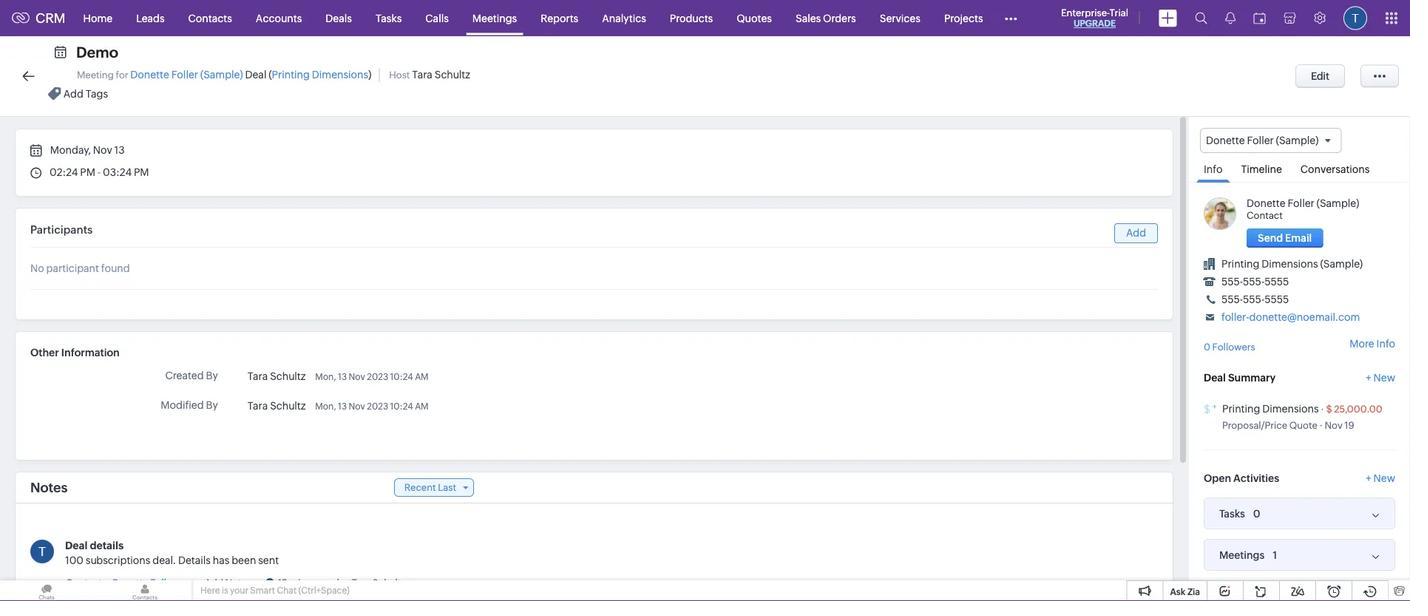 Task type: locate. For each thing, give the bounding box(es) containing it.
1 horizontal spatial deal
[[245, 69, 266, 81]]

tara schultz for modified by
[[247, 400, 306, 411]]

0 vertical spatial +
[[1366, 372, 1371, 384]]

printing dimensions link
[[272, 69, 368, 81], [1222, 403, 1319, 415]]

1 vertical spatial add
[[1126, 227, 1146, 239]]

1 horizontal spatial meetings
[[1219, 549, 1265, 561]]

participant
[[46, 262, 99, 274]]

0 vertical spatial 0
[[1204, 341, 1210, 352]]

tara right host
[[412, 69, 432, 81]]

foller
[[171, 69, 198, 81], [1247, 135, 1274, 146], [1288, 198, 1314, 209], [150, 577, 175, 588]]

monday, nov 13
[[48, 144, 125, 156]]

search image
[[1195, 12, 1207, 24]]

2 am from the top
[[415, 401, 428, 411]]

1 vertical spatial meetings
[[1219, 549, 1265, 561]]

modified
[[161, 399, 204, 411]]

deal left (
[[245, 69, 266, 81]]

2 555-555-5555 from the top
[[1221, 294, 1289, 306]]

1 vertical spatial 10:24
[[390, 401, 413, 411]]

contact down 100
[[66, 577, 102, 588]]

donette inside donette foller (sample) contact
[[1247, 198, 1285, 209]]

2 vertical spatial printing
[[1222, 403, 1260, 415]]

open
[[1204, 473, 1231, 484]]

dimensions inside printing dimensions · $ 25,000.00 proposal/price quote · nov 19
[[1262, 403, 1319, 415]]

5555 down 'printing dimensions (sample)' link
[[1265, 276, 1289, 288]]

1 mon, from the top
[[315, 372, 336, 382]]

deal details 100 subscriptions deal. details has been sent
[[65, 540, 279, 566]]

1 tara schultz from the top
[[247, 370, 306, 382]]

search element
[[1186, 0, 1216, 36]]

2 vertical spatial dimensions
[[1262, 403, 1319, 415]]

by right the modified
[[206, 399, 218, 411]]

foller down the deal.
[[150, 577, 175, 588]]

host
[[389, 70, 410, 81]]

0 vertical spatial 5555
[[1265, 276, 1289, 288]]

0 horizontal spatial •
[[194, 577, 197, 588]]

contact down timeline
[[1247, 210, 1283, 221]]

1 10:24 from the top
[[390, 372, 413, 382]]

printing for printing dimensions (sample)
[[1221, 258, 1259, 270]]

Donette Foller (Sample) field
[[1200, 128, 1342, 153]]

1 new from the top
[[1373, 372, 1395, 384]]

1 vertical spatial info
[[1376, 337, 1395, 349]]

0 vertical spatial dimensions
[[312, 69, 368, 81]]

tara
[[412, 69, 432, 81], [247, 370, 268, 382], [247, 400, 268, 411], [352, 577, 371, 588]]

tara right modified by
[[247, 400, 268, 411]]

info left timeline
[[1204, 164, 1223, 175]]

conversations
[[1300, 164, 1370, 175]]

0 vertical spatial -
[[97, 166, 101, 178]]

13
[[114, 144, 125, 156], [338, 372, 347, 382], [338, 401, 347, 411]]

(sample) for donette foller (sample)
[[1276, 135, 1319, 146]]

1 vertical spatial mon,
[[315, 401, 336, 411]]

0 horizontal spatial add
[[63, 87, 83, 99]]

found
[[101, 262, 130, 274]]

0 vertical spatial new
[[1373, 372, 1395, 384]]

products
[[670, 12, 713, 24]]

+ new link
[[1366, 372, 1395, 391]]

1 horizontal spatial -
[[106, 577, 109, 588]]

None button
[[1295, 64, 1345, 88], [1247, 229, 1323, 248], [1295, 64, 1345, 88], [1247, 229, 1323, 248]]

0 horizontal spatial deal
[[65, 540, 88, 552]]

meetings right calls link
[[472, 12, 517, 24]]

foller up timeline link at the right top of page
[[1247, 135, 1274, 146]]

printing up proposal/price
[[1222, 403, 1260, 415]]

am for created by
[[415, 372, 428, 382]]

1 vertical spatial 13
[[338, 372, 347, 382]]

2 vertical spatial deal
[[65, 540, 88, 552]]

1 555-555-5555 from the top
[[1221, 276, 1289, 288]]

02:24 pm - 03:24 pm
[[50, 166, 149, 178]]

0 horizontal spatial printing dimensions link
[[272, 69, 368, 81]]

1 vertical spatial +
[[1366, 473, 1371, 484]]

services
[[880, 12, 920, 24]]

donette foller (sample) link down conversations
[[1247, 198, 1359, 209]]

timeline link
[[1234, 153, 1289, 182]]

·
[[1321, 403, 1324, 415], [1319, 420, 1323, 431]]

for
[[116, 70, 128, 81]]

2 vertical spatial 13
[[338, 401, 347, 411]]

0 vertical spatial mon, 13 nov 2023 10:24 am
[[315, 372, 428, 382]]

0 vertical spatial 13
[[114, 144, 125, 156]]

2 horizontal spatial add
[[1126, 227, 1146, 239]]

by for created by
[[206, 370, 218, 382]]

donette up "info" link
[[1206, 135, 1245, 146]]

pm right 03:24
[[134, 166, 149, 178]]

1 horizontal spatial •
[[254, 577, 258, 588]]

0 horizontal spatial -
[[97, 166, 101, 178]]

deal down 0 followers
[[1204, 372, 1226, 384]]

meeting for donette foller (sample) deal ( printing dimensions )
[[77, 69, 371, 81]]

donette foller (sample)
[[1206, 135, 1319, 146]]

leads link
[[124, 0, 176, 36]]

0 vertical spatial tasks
[[376, 12, 402, 24]]

10:24 for modified by
[[390, 401, 413, 411]]

tasks
[[376, 12, 402, 24], [1219, 508, 1245, 519]]

profile image
[[1343, 6, 1367, 30]]

+ down 25,000.00
[[1366, 473, 1371, 484]]

0 horizontal spatial tasks
[[376, 12, 402, 24]]

chat
[[277, 586, 297, 596]]

- down subscriptions at the bottom left
[[106, 577, 109, 588]]

home
[[83, 12, 112, 24]]

deal up 100
[[65, 540, 88, 552]]

03:24
[[103, 166, 132, 178]]

contacts link
[[176, 0, 244, 36]]

tasks link
[[364, 0, 414, 36]]

1 vertical spatial donette foller (sample) link
[[1247, 198, 1359, 209]]

2 horizontal spatial deal
[[1204, 372, 1226, 384]]

1 horizontal spatial info
[[1376, 337, 1395, 349]]

2 + new from the top
[[1366, 473, 1395, 484]]

new inside + new link
[[1373, 372, 1395, 384]]

1 horizontal spatial add
[[205, 577, 223, 588]]

tara schultz
[[247, 370, 306, 382], [247, 400, 306, 411]]

tags
[[86, 87, 108, 99]]

info link
[[1196, 153, 1230, 183]]

+
[[1366, 372, 1371, 384], [1366, 473, 1371, 484]]

quote
[[1289, 420, 1317, 431]]

1 horizontal spatial contact
[[1247, 210, 1283, 221]]

calls link
[[414, 0, 461, 36]]

· right 'quote'
[[1319, 420, 1323, 431]]

pm down monday, nov 13
[[80, 166, 95, 178]]

printing dimensions link up proposal/price
[[1222, 403, 1319, 415]]

1 vertical spatial -
[[106, 577, 109, 588]]

)
[[368, 69, 371, 81]]

1 horizontal spatial tasks
[[1219, 508, 1245, 519]]

02:24
[[50, 166, 78, 178]]

1 horizontal spatial 0
[[1253, 508, 1260, 519]]

by for modified by
[[206, 399, 218, 411]]

(sample) up donette@noemail.com at the right bottom of the page
[[1320, 258, 1363, 270]]

1 vertical spatial by
[[206, 399, 218, 411]]

calls
[[425, 12, 449, 24]]

contacts image
[[98, 580, 192, 601]]

1 by from the top
[[206, 370, 218, 382]]

crm link
[[12, 11, 65, 26]]

donette foller (sample) link
[[130, 69, 243, 81], [1247, 198, 1359, 209], [112, 575, 217, 590]]

am
[[415, 372, 428, 382], [415, 401, 428, 411]]

(sample) inside field
[[1276, 135, 1319, 146]]

0 vertical spatial 555-555-5555
[[1221, 276, 1289, 288]]

2 10:24 from the top
[[390, 401, 413, 411]]

dimensions down deals link
[[312, 69, 368, 81]]

sales orders
[[796, 12, 856, 24]]

sent
[[258, 555, 279, 566]]

+ new down 25,000.00
[[1366, 473, 1395, 484]]

1 vertical spatial tara schultz
[[247, 400, 306, 411]]

1 am from the top
[[415, 372, 428, 382]]

2 by from the top
[[206, 399, 218, 411]]

printing inside printing dimensions · $ 25,000.00 proposal/price quote · nov 19
[[1222, 403, 1260, 415]]

0 vertical spatial am
[[415, 372, 428, 382]]

5555 up foller-donette@noemail.com
[[1265, 294, 1289, 306]]

pm
[[80, 166, 95, 178], [134, 166, 149, 178]]

nov inside printing dimensions · $ 25,000.00 proposal/price quote · nov 19
[[1325, 420, 1342, 431]]

1 vertical spatial 555-555-5555
[[1221, 294, 1289, 306]]

add for add
[[1126, 227, 1146, 239]]

by right created
[[206, 370, 218, 382]]

services link
[[868, 0, 932, 36]]

0 vertical spatial + new
[[1366, 372, 1395, 384]]

(sample) up timeline link at the right top of page
[[1276, 135, 1319, 146]]

been
[[232, 555, 256, 566]]

add link
[[1114, 223, 1158, 243]]

1 vertical spatial + new
[[1366, 473, 1395, 484]]

analytics link
[[590, 0, 658, 36]]

create menu element
[[1150, 0, 1186, 36]]

donette down timeline
[[1247, 198, 1285, 209]]

printing up the foller-
[[1221, 258, 1259, 270]]

0 vertical spatial add
[[63, 87, 83, 99]]

1 vertical spatial am
[[415, 401, 428, 411]]

2023 for created by
[[367, 372, 388, 382]]

0 vertical spatial meetings
[[472, 12, 517, 24]]

2 mon, 13 nov 2023 10:24 am from the top
[[315, 401, 428, 411]]

1 vertical spatial printing dimensions link
[[1222, 403, 1319, 415]]

0 vertical spatial by
[[206, 370, 218, 382]]

0 left followers
[[1204, 341, 1210, 352]]

host tara schultz
[[389, 69, 470, 81]]

dimensions up foller-donette@noemail.com 'link' at the bottom of the page
[[1262, 258, 1318, 270]]

(sample) down conversations
[[1317, 198, 1359, 209]]

printing for printing dimensions · $ 25,000.00 proposal/price quote · nov 19
[[1222, 403, 1260, 415]]

note
[[225, 577, 247, 588]]

demo
[[76, 44, 118, 61]]

• left the here
[[194, 577, 197, 588]]

meetings left 1
[[1219, 549, 1265, 561]]

1 mon, 13 nov 2023 10:24 am from the top
[[315, 372, 428, 382]]

projects link
[[932, 0, 995, 36]]

+ up 25,000.00
[[1366, 372, 1371, 384]]

0 horizontal spatial 0
[[1204, 341, 1210, 352]]

· left the '$'
[[1321, 403, 1324, 415]]

0 down activities
[[1253, 508, 1260, 519]]

1 2023 from the top
[[367, 372, 388, 382]]

2 new from the top
[[1373, 473, 1395, 484]]

add inside "link"
[[1126, 227, 1146, 239]]

tasks left calls link
[[376, 12, 402, 24]]

dimensions
[[312, 69, 368, 81], [1262, 258, 1318, 270], [1262, 403, 1319, 415]]

• right "your"
[[254, 577, 258, 588]]

ask
[[1170, 587, 1185, 597]]

1 horizontal spatial printing dimensions link
[[1222, 403, 1319, 415]]

0 vertical spatial donette foller (sample) link
[[130, 69, 243, 81]]

0 vertical spatial 2023
[[367, 372, 388, 382]]

2 mon, from the top
[[315, 401, 336, 411]]

0 horizontal spatial contact
[[66, 577, 102, 588]]

here
[[200, 586, 220, 596]]

printing dimensions (sample)
[[1221, 258, 1363, 270]]

created by
[[165, 370, 218, 382]]

foller inside donette foller (sample) contact
[[1288, 198, 1314, 209]]

modified by
[[161, 399, 218, 411]]

meeting
[[77, 70, 114, 81]]

mon, 13 nov 2023 10:24 am for modified by
[[315, 401, 428, 411]]

+ new down more info link
[[1366, 372, 1395, 384]]

2023
[[367, 372, 388, 382], [367, 401, 388, 411]]

meetings
[[472, 12, 517, 24], [1219, 549, 1265, 561]]

dimensions up 'quote'
[[1262, 403, 1319, 415]]

donette foller (sample) link down the deal.
[[112, 575, 217, 590]]

1 5555 from the top
[[1265, 276, 1289, 288]]

info
[[1204, 164, 1223, 175], [1376, 337, 1395, 349]]

Other Modules field
[[995, 6, 1027, 30]]

contact
[[1247, 210, 1283, 221], [66, 577, 102, 588]]

profile element
[[1335, 0, 1376, 36]]

foller down conversations
[[1288, 198, 1314, 209]]

1 horizontal spatial pm
[[134, 166, 149, 178]]

0 vertical spatial mon,
[[315, 372, 336, 382]]

donette foller (sample) link down contacts link on the left
[[130, 69, 243, 81]]

mon, for modified by
[[315, 401, 336, 411]]

0 vertical spatial 10:24
[[390, 372, 413, 382]]

create menu image
[[1159, 9, 1177, 27]]

1 vertical spatial mon, 13 nov 2023 10:24 am
[[315, 401, 428, 411]]

2 tara schultz from the top
[[247, 400, 306, 411]]

0 vertical spatial tara schultz
[[247, 370, 306, 382]]

deal inside deal details 100 subscriptions deal. details has been sent
[[65, 540, 88, 552]]

info right more
[[1376, 337, 1395, 349]]

tasks down open activities
[[1219, 508, 1245, 519]]

0 horizontal spatial info
[[1204, 164, 1223, 175]]

signals image
[[1225, 12, 1236, 24]]

0 vertical spatial contact
[[1247, 210, 1283, 221]]

accounts link
[[244, 0, 314, 36]]

(sample) inside donette foller (sample) contact
[[1317, 198, 1359, 209]]

monday,
[[50, 144, 91, 156]]

1 vertical spatial printing
[[1221, 258, 1259, 270]]

1 vertical spatial 0
[[1253, 508, 1260, 519]]

1 vertical spatial 5555
[[1265, 294, 1289, 306]]

10:24
[[390, 372, 413, 382], [390, 401, 413, 411]]

1 vertical spatial 2023
[[367, 401, 388, 411]]

printing dimensions link down deals link
[[272, 69, 368, 81]]

0 horizontal spatial pm
[[80, 166, 95, 178]]

printing down accounts
[[272, 69, 310, 81]]

1 vertical spatial deal
[[1204, 372, 1226, 384]]

0 vertical spatial printing dimensions link
[[272, 69, 368, 81]]

participants
[[30, 223, 93, 236]]

printing
[[272, 69, 310, 81], [1221, 258, 1259, 270], [1222, 403, 1260, 415]]

last
[[438, 482, 456, 493]]

-
[[97, 166, 101, 178], [106, 577, 109, 588]]

- left 03:24
[[97, 166, 101, 178]]

555-555-5555
[[1221, 276, 1289, 288], [1221, 294, 1289, 306]]

1 vertical spatial new
[[1373, 473, 1395, 484]]

1 vertical spatial dimensions
[[1262, 258, 1318, 270]]

2 2023 from the top
[[367, 401, 388, 411]]

0 vertical spatial ·
[[1321, 403, 1324, 415]]



Task type: vqa. For each thing, say whether or not it's contained in the screenshot.
found
yes



Task type: describe. For each thing, give the bounding box(es) containing it.
details
[[178, 555, 211, 566]]

details
[[90, 540, 124, 552]]

2 + from the top
[[1366, 473, 1371, 484]]

recent last
[[404, 482, 456, 493]]

1 vertical spatial ·
[[1319, 420, 1323, 431]]

quotes
[[737, 12, 772, 24]]

(sample) for donette foller (sample) contact
[[1317, 198, 1359, 209]]

• add note •
[[194, 577, 258, 588]]

tara right 'by'
[[352, 577, 371, 588]]

add note link
[[205, 575, 247, 590]]

open activities
[[1204, 473, 1279, 484]]

mon, for created by
[[315, 372, 336, 382]]

ago
[[316, 577, 333, 588]]

13 for modified by
[[338, 401, 347, 411]]

dimensions for printing dimensions · $ 25,000.00 proposal/price quote · nov 19
[[1262, 403, 1319, 415]]

add for add tags
[[63, 87, 83, 99]]

notes
[[30, 480, 68, 495]]

foller down contacts link on the left
[[171, 69, 198, 81]]

upgrade
[[1074, 18, 1116, 28]]

deal for deal details 100 subscriptions deal. details has been sent
[[65, 540, 88, 552]]

meetings link
[[461, 0, 529, 36]]

deals link
[[314, 0, 364, 36]]

0 horizontal spatial meetings
[[472, 12, 517, 24]]

deal for deal summary
[[1204, 372, 1226, 384]]

here is your smart chat (ctrl+space)
[[200, 586, 350, 596]]

smart
[[250, 586, 275, 596]]

has
[[213, 555, 230, 566]]

proposal/price
[[1222, 420, 1287, 431]]

contact inside donette foller (sample) contact
[[1247, 210, 1283, 221]]

enterprise-trial upgrade
[[1061, 7, 1128, 28]]

(ctrl+space)
[[298, 586, 350, 596]]

sales
[[796, 12, 821, 24]]

tara right "created by"
[[247, 370, 268, 382]]

orders
[[823, 12, 856, 24]]

foller-donette@noemail.com
[[1221, 311, 1360, 323]]

ask zia
[[1170, 587, 1200, 597]]

0 for 0
[[1253, 508, 1260, 519]]

0 vertical spatial info
[[1204, 164, 1223, 175]]

contacts
[[188, 12, 232, 24]]

2 vertical spatial donette foller (sample) link
[[112, 575, 217, 590]]

$
[[1326, 403, 1332, 415]]

summary
[[1228, 372, 1276, 384]]

1 vertical spatial tasks
[[1219, 508, 1245, 519]]

tara schultz for created by
[[247, 370, 306, 382]]

zia
[[1187, 587, 1200, 597]]

foller-donette@noemail.com link
[[1221, 311, 1360, 323]]

contact - donette foller (sample)
[[66, 577, 217, 588]]

1 pm from the left
[[80, 166, 95, 178]]

0 vertical spatial deal
[[245, 69, 266, 81]]

more info link
[[1350, 337, 1395, 349]]

2 pm from the left
[[134, 166, 149, 178]]

2 vertical spatial add
[[205, 577, 223, 588]]

donette right for
[[130, 69, 169, 81]]

calendar image
[[1253, 12, 1266, 24]]

recent
[[404, 482, 436, 493]]

dimensions for printing dimensions (sample)
[[1262, 258, 1318, 270]]

created
[[165, 370, 204, 382]]

by tara schultz
[[337, 577, 406, 588]]

2 5555 from the top
[[1265, 294, 1289, 306]]

trial
[[1110, 7, 1128, 18]]

sales orders link
[[784, 0, 868, 36]]

is
[[222, 586, 228, 596]]

reports link
[[529, 0, 590, 36]]

home link
[[71, 0, 124, 36]]

0 followers
[[1204, 341, 1255, 352]]

(sample) for printing dimensions (sample)
[[1320, 258, 1363, 270]]

followers
[[1212, 341, 1255, 352]]

your
[[230, 586, 248, 596]]

deals
[[326, 12, 352, 24]]

2 • from the left
[[254, 577, 258, 588]]

projects
[[944, 12, 983, 24]]

analytics
[[602, 12, 646, 24]]

subscriptions
[[86, 555, 150, 566]]

0 vertical spatial printing
[[272, 69, 310, 81]]

13 for created by
[[338, 372, 347, 382]]

am for modified by
[[415, 401, 428, 411]]

information
[[61, 347, 120, 359]]

reports
[[541, 12, 578, 24]]

mins.
[[289, 577, 314, 588]]

10:24 for created by
[[390, 372, 413, 382]]

100
[[65, 555, 83, 566]]

19
[[1344, 420, 1354, 431]]

no participant found
[[30, 262, 130, 274]]

1 • from the left
[[194, 577, 197, 588]]

donette inside field
[[1206, 135, 1245, 146]]

printing dimensions (sample) link
[[1221, 258, 1363, 270]]

(sample) left (
[[200, 69, 243, 81]]

(sample) down details
[[177, 577, 217, 588]]

1 + new from the top
[[1366, 372, 1395, 384]]

leads
[[136, 12, 165, 24]]

0 for 0 followers
[[1204, 341, 1210, 352]]

2023 for modified by
[[367, 401, 388, 411]]

foller-
[[1221, 311, 1249, 323]]

activities
[[1233, 473, 1279, 484]]

deal summary
[[1204, 372, 1276, 384]]

25,000.00
[[1334, 403, 1382, 415]]

foller inside field
[[1247, 135, 1274, 146]]

donette down subscriptions at the bottom left
[[112, 577, 148, 588]]

1 + from the top
[[1366, 372, 1371, 384]]

15 mins. ago
[[278, 577, 333, 588]]

donette foller (sample) contact
[[1247, 198, 1359, 221]]

15
[[278, 577, 287, 588]]

other information
[[30, 347, 120, 359]]

add tags
[[63, 87, 108, 99]]

chats image
[[0, 580, 93, 601]]

more
[[1350, 337, 1374, 349]]

1 vertical spatial contact
[[66, 577, 102, 588]]

no
[[30, 262, 44, 274]]

other
[[30, 347, 59, 359]]

signals element
[[1216, 0, 1244, 36]]

printing dimensions · $ 25,000.00 proposal/price quote · nov 19
[[1222, 403, 1382, 431]]

enterprise-
[[1061, 7, 1110, 18]]

mon, 13 nov 2023 10:24 am for created by
[[315, 372, 428, 382]]



